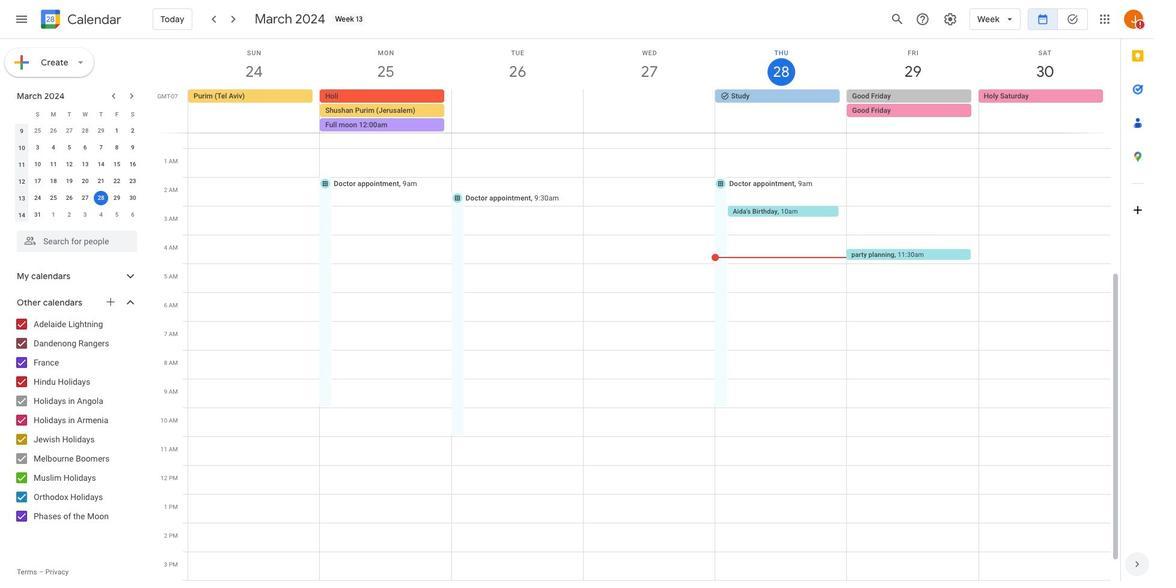 Task type: locate. For each thing, give the bounding box(es) containing it.
february 25 element
[[30, 124, 45, 138]]

8 element
[[110, 141, 124, 155]]

tab list
[[1121, 39, 1154, 548]]

19 element
[[62, 174, 77, 189]]

march 2024 grid
[[11, 106, 141, 224]]

28, today element
[[94, 191, 108, 206]]

april 6 element
[[126, 208, 140, 222]]

february 27 element
[[62, 124, 77, 138]]

23 element
[[126, 174, 140, 189]]

row group
[[14, 123, 141, 224]]

9 element
[[126, 141, 140, 155]]

2 element
[[126, 124, 140, 138]]

column header inside 'march 2024' grid
[[14, 106, 30, 123]]

row
[[183, 90, 1121, 133], [14, 106, 141, 123], [14, 123, 141, 139], [14, 139, 141, 156], [14, 156, 141, 173], [14, 173, 141, 190], [14, 190, 141, 207], [14, 207, 141, 224]]

6 element
[[78, 141, 92, 155]]

february 28 element
[[78, 124, 92, 138]]

heading
[[65, 12, 121, 27]]

18 element
[[46, 174, 61, 189]]

1 element
[[110, 124, 124, 138]]

14 element
[[94, 158, 108, 172]]

22 element
[[110, 174, 124, 189]]

row group inside 'march 2024' grid
[[14, 123, 141, 224]]

april 2 element
[[62, 208, 77, 222]]

15 element
[[110, 158, 124, 172]]

april 5 element
[[110, 208, 124, 222]]

26 element
[[62, 191, 77, 206]]

20 element
[[78, 174, 92, 189]]

other calendars list
[[2, 315, 149, 527]]

3 element
[[30, 141, 45, 155]]

None search field
[[0, 226, 149, 253]]

april 4 element
[[94, 208, 108, 222]]

24 element
[[30, 191, 45, 206]]

add other calendars image
[[105, 296, 117, 308]]

29 element
[[110, 191, 124, 206]]

calendar element
[[38, 7, 121, 34]]

5 element
[[62, 141, 77, 155]]

10 element
[[30, 158, 45, 172]]

column header
[[14, 106, 30, 123]]

cell
[[320, 90, 452, 133], [452, 90, 583, 133], [583, 90, 715, 133], [847, 90, 979, 133], [93, 190, 109, 207]]

grid
[[154, 39, 1121, 582]]



Task type: describe. For each thing, give the bounding box(es) containing it.
16 element
[[126, 158, 140, 172]]

april 1 element
[[46, 208, 61, 222]]

31 element
[[30, 208, 45, 222]]

11 element
[[46, 158, 61, 172]]

settings menu image
[[943, 12, 958, 26]]

february 26 element
[[46, 124, 61, 138]]

4 element
[[46, 141, 61, 155]]

17 element
[[30, 174, 45, 189]]

30 element
[[126, 191, 140, 206]]

7 element
[[94, 141, 108, 155]]

12 element
[[62, 158, 77, 172]]

13 element
[[78, 158, 92, 172]]

27 element
[[78, 191, 92, 206]]

april 3 element
[[78, 208, 92, 222]]

cell inside 'march 2024' grid
[[93, 190, 109, 207]]

Search for people text field
[[24, 231, 130, 253]]

main drawer image
[[14, 12, 29, 26]]

heading inside "calendar" element
[[65, 12, 121, 27]]

21 element
[[94, 174, 108, 189]]

february 29 element
[[94, 124, 108, 138]]

25 element
[[46, 191, 61, 206]]



Task type: vqa. For each thing, say whether or not it's contained in the screenshot.
the left and
no



